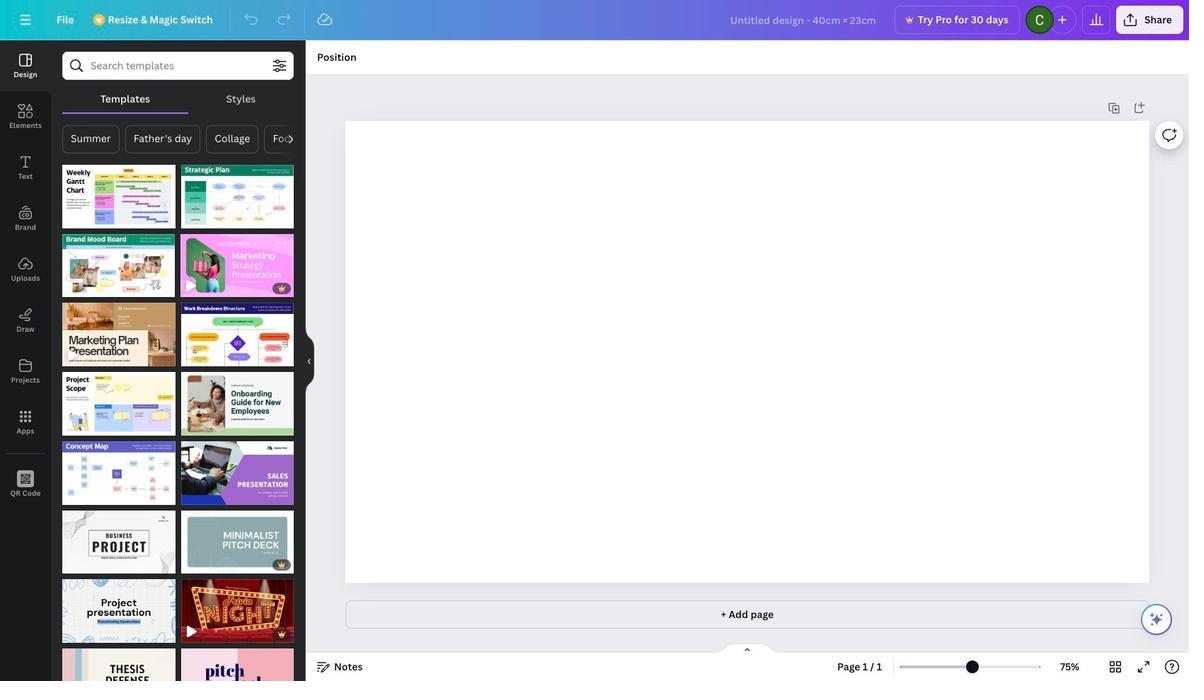 Task type: locate. For each thing, give the bounding box(es) containing it.
brand mood board brainstorm whiteboard group
[[62, 226, 175, 298]]

weekly gantt chart planning whiteboard in yellow green pink spaced color blocks style image
[[62, 165, 175, 228]]

show pages image
[[714, 643, 781, 655]]

Search templates search field
[[91, 52, 265, 79]]

project scope whiteboard image
[[62, 373, 175, 436]]

blue doodle project presentation group
[[62, 572, 175, 644]]

grey minimalist business project presentation group
[[62, 502, 175, 574]]

beige pastel minimalist thesis defense presentation group
[[62, 641, 175, 682]]

red and yellow retro bold trivia game presentation group
[[181, 572, 294, 644]]

strategic plan whiteboard image
[[181, 165, 294, 228]]

main menu bar
[[0, 0, 1189, 40]]

quick actions image
[[1148, 612, 1165, 629]]

sales presentation group
[[181, 433, 294, 505]]

pink purple business solution pitch deck presentation group
[[181, 641, 294, 682]]

work breakdown structure team whiteboard in purple yellow red simple colorful style group
[[181, 295, 294, 367]]

onboarding presentation group
[[181, 364, 294, 436]]



Task type: vqa. For each thing, say whether or not it's contained in the screenshot.
relevant
no



Task type: describe. For each thing, give the bounding box(es) containing it.
strategic plan whiteboard group
[[181, 156, 294, 228]]

weekly gantt chart planning whiteboard in yellow green pink spaced color blocks style group
[[62, 156, 175, 228]]

concept map planning whiteboard group
[[62, 433, 175, 505]]

Zoom button
[[1047, 656, 1093, 679]]

brand mood board brainstorm whiteboard image
[[62, 234, 175, 298]]

blue minimalist business pitch deck presentation group
[[181, 502, 294, 574]]

hide image
[[305, 327, 314, 395]]

concept map planning whiteboard image
[[62, 442, 175, 505]]

project scope whiteboard group
[[62, 364, 175, 436]]

marketing strategy presentation group
[[181, 226, 294, 298]]

side panel tab list
[[0, 40, 51, 510]]

work breakdown structure team whiteboard in purple yellow red simple colorful style image
[[181, 303, 294, 367]]

Design title text field
[[719, 6, 889, 34]]

marketing plan presentation group
[[62, 295, 175, 367]]



